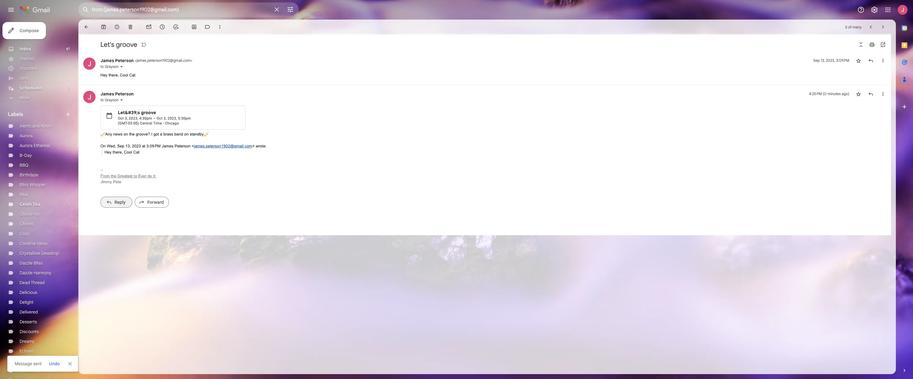 Task type: vqa. For each thing, say whether or not it's contained in the screenshot.
the Support ICON
yes



Task type: locate. For each thing, give the bounding box(es) containing it.
not starred image
[[856, 58, 862, 64]]

gmail image
[[20, 4, 53, 16]]

celeb
[[20, 202, 32, 207]]

0 horizontal spatial james.peterson1902@gmail.com
[[137, 58, 190, 63]]

1 vertical spatial aurora
[[20, 143, 33, 149]]

wrote:
[[256, 144, 267, 149]]

aurora ethereal link
[[20, 143, 50, 149]]

0 horizontal spatial oct
[[118, 116, 124, 121]]

2 horizontal spatial 2023,
[[826, 58, 835, 63]]

ethereal
[[34, 143, 50, 149]]

on right band
[[184, 132, 189, 137]]

2 oct from the left
[[157, 116, 163, 121]]

let's
[[100, 40, 114, 49]]

2 vertical spatial peterson
[[175, 144, 191, 149]]

show details image for 4:25 pm (0 minutes ago)
[[120, 98, 123, 102]]

<
[[135, 58, 137, 63], [192, 144, 194, 149]]

creative ideas
[[20, 241, 47, 247]]

cool inside on wed, sep 13, 2023 at 3:09 pm james peterson < james.peterson1902@gmail.com > wrote: hey there, cool cat
[[124, 150, 132, 154]]

not starred checkbox right ago)
[[856, 91, 862, 97]]

dazzle for dazzle bliss
[[20, 261, 33, 266]]

on wed, sep 13, 2023 at 3:09 pm james peterson < james.peterson1902@gmail.com > wrote: hey there, cool cat
[[100, 144, 267, 154]]

1 vertical spatial cool
[[124, 150, 132, 154]]

dazzle up dead at the bottom
[[20, 270, 33, 276]]

grayson down the james peterson
[[105, 98, 119, 102]]

show details image for sep 13, 2023, 3:09 pm
[[120, 65, 123, 69]]

0 vertical spatial <
[[135, 58, 137, 63]]

0 vertical spatial not starred checkbox
[[856, 58, 862, 64]]

1 3, from the left
[[125, 116, 128, 121]]

many
[[853, 25, 862, 29]]

oct right –
[[157, 116, 163, 121]]

show details image
[[120, 65, 123, 69], [120, 98, 123, 102]]

central
[[140, 121, 152, 125]]

peterson inside on wed, sep 13, 2023 at 3:09 pm james peterson < james.peterson1902@gmail.com > wrote: hey there, cool cat
[[175, 144, 191, 149]]

dreamy link
[[20, 339, 35, 345]]

0 vertical spatial james
[[100, 58, 114, 63]]

1 enchanted from the top
[[20, 359, 40, 364]]

groove inside let&#39;s groove oct 3, 2023, 4:30pm – oct 3, 2023, 5:30pm (gmt-05:00) central time - chicago
[[141, 110, 156, 115]]

2023, up 05:00)
[[129, 116, 138, 121]]

1 vertical spatial not starred checkbox
[[856, 91, 862, 97]]

1 vertical spatial the
[[111, 174, 116, 178]]

show details image down the james peterson
[[120, 98, 123, 102]]

bliss down crystalline dewdrop link
[[34, 261, 43, 266]]

0 horizontal spatial on
[[124, 132, 128, 137]]

aurora down aurora link
[[20, 143, 33, 149]]

the up pete
[[111, 174, 116, 178]]

do
[[148, 174, 152, 178]]

1 horizontal spatial >
[[252, 144, 255, 149]]

-- from the greatest to ever do it: jimmy pete
[[100, 168, 156, 184]]

2023, left not starred icon
[[826, 58, 835, 63]]

to inside -- from the greatest to ever do it: jimmy pete
[[134, 174, 137, 178]]

1 horizontal spatial sep
[[813, 58, 820, 63]]

3, up "chicago"
[[164, 116, 167, 121]]

Search mail text field
[[92, 7, 269, 13]]

dead
[[20, 280, 30, 286]]

groove for let's
[[116, 40, 137, 49]]

0 horizontal spatial 3,
[[125, 116, 128, 121]]

peterson for james peterson < james.peterson1902@gmail.com >
[[115, 58, 134, 63]]

it:
[[153, 174, 156, 178]]

search mail image
[[80, 4, 91, 15]]

2 to grayson from the top
[[100, 98, 119, 102]]

2 enchanted from the top
[[20, 368, 40, 374]]

the left groove?
[[129, 132, 135, 137]]

1 vertical spatial hey
[[104, 150, 112, 154]]

enchanted tranquil link
[[20, 368, 57, 374]]

0 horizontal spatial 3:09 pm
[[146, 144, 161, 149]]

0 vertical spatial dazzle
[[20, 261, 33, 266]]

1 vertical spatial dazzle
[[20, 270, 33, 276]]

whisper
[[29, 182, 45, 188]]

to grayson down the james peterson
[[100, 98, 119, 102]]

dazzle for dazzle harmony
[[20, 270, 33, 276]]

3:09 pm
[[836, 58, 850, 63], [146, 144, 161, 149]]

james.peterson1902@gmail.com
[[137, 58, 190, 63], [194, 144, 252, 149]]

there, down wed,
[[113, 150, 123, 154]]

3, up (gmt-
[[125, 116, 128, 121]]

on
[[124, 132, 128, 137], [184, 132, 189, 137]]

3:09 pm right the "at"
[[146, 144, 161, 149]]

on right news
[[124, 132, 128, 137]]

1 vertical spatial 3:09 pm
[[146, 144, 161, 149]]

Not starred checkbox
[[856, 58, 862, 64], [856, 91, 862, 97]]

0 vertical spatial bliss
[[20, 182, 28, 188]]

1 vertical spatial to grayson
[[100, 98, 119, 102]]

to grayson for 4:25 pm
[[100, 98, 119, 102]]

1 to grayson from the top
[[100, 64, 119, 69]]

let&#39;s
[[118, 110, 140, 115]]

0 vertical spatial james.peterson1902@gmail.com
[[137, 58, 190, 63]]

1 dazzle from the top
[[20, 261, 33, 266]]

to up hey there, cool cat
[[100, 64, 104, 69]]

1 horizontal spatial james.peterson1902@gmail.com
[[194, 144, 252, 149]]

crystalline dewdrop link
[[20, 251, 59, 256]]

older image
[[880, 24, 886, 30]]

aurora down alerts
[[20, 133, 33, 139]]

tranquil
[[41, 368, 57, 374]]

1 horizontal spatial on
[[184, 132, 189, 137]]

2 vertical spatial to
[[134, 174, 137, 178]]

0 vertical spatial to
[[100, 64, 104, 69]]

james down hey there, cool cat
[[100, 91, 114, 97]]

2 on from the left
[[184, 132, 189, 137]]

< inside on wed, sep 13, 2023 at 3:09 pm james peterson < james.peterson1902@gmail.com > wrote: hey there, cool cat
[[192, 144, 194, 149]]

2 show details image from the top
[[120, 98, 123, 102]]

0 vertical spatial grayson
[[105, 64, 119, 69]]

1 vertical spatial show details image
[[120, 98, 123, 102]]

to grayson
[[100, 64, 119, 69], [100, 98, 119, 102]]

there, up the james peterson
[[109, 73, 119, 77]]

3:09 pm left not starred icon
[[836, 58, 850, 63]]

peterson down band
[[175, 144, 191, 149]]

b-day link
[[20, 153, 32, 158]]

1 horizontal spatial <
[[192, 144, 194, 149]]

-
[[163, 121, 164, 125], [100, 168, 102, 172], [102, 168, 103, 172]]

ever
[[138, 174, 146, 178]]

not starred checkbox for 3:09 pm
[[856, 58, 862, 64]]

1 oct from the left
[[118, 116, 124, 121]]

ins
[[34, 212, 40, 217]]

1 aurora from the top
[[20, 133, 33, 139]]

0 vertical spatial the
[[129, 132, 135, 137]]

dazzle down crystalline
[[20, 261, 33, 266]]

message
[[15, 361, 32, 367]]

aurora for aurora link
[[20, 133, 33, 139]]

snooze image
[[159, 24, 165, 30]]

cool up the james peterson
[[120, 73, 128, 77]]

1 horizontal spatial 3,
[[164, 116, 167, 121]]

1 vertical spatial grayson
[[105, 98, 119, 102]]

archive image
[[100, 24, 107, 30]]

1 grayson from the top
[[105, 64, 119, 69]]

enchanted down message sent
[[20, 368, 40, 374]]

2 not starred checkbox from the top
[[856, 91, 862, 97]]

forward link
[[135, 197, 169, 208]]

cat down the 2023 on the left of the page
[[133, 150, 139, 154]]

1
[[68, 86, 70, 90]]

1 vertical spatial cat
[[133, 150, 139, 154]]

groove up 4:30pm
[[141, 110, 156, 115]]

harmony
[[34, 270, 51, 276]]

undo
[[49, 361, 60, 367]]

< down standby
[[192, 144, 194, 149]]

wed,
[[107, 144, 116, 149]]

time
[[153, 121, 162, 125]]

aurora
[[20, 133, 33, 139], [20, 143, 33, 149]]

to
[[100, 64, 104, 69], [100, 98, 104, 102], [134, 174, 137, 178]]

peterson up let&#39;s
[[115, 91, 134, 97]]

james for james peterson
[[100, 91, 114, 97]]

2
[[68, 202, 70, 207]]

aurora link
[[20, 133, 33, 139]]

0 vertical spatial 13,
[[821, 58, 825, 63]]

clear search image
[[271, 3, 283, 16]]

got
[[153, 132, 159, 137]]

b-day
[[20, 153, 32, 158]]

1 vertical spatial to
[[100, 98, 104, 102]]

alert
[[7, 14, 903, 372]]

oct up (gmt-
[[118, 116, 124, 121]]

show details image up hey there, cool cat
[[120, 65, 123, 69]]

blue
[[20, 192, 28, 198]]

0 horizontal spatial the
[[111, 174, 116, 178]]

notifs
[[41, 123, 52, 129]]

reply
[[114, 200, 126, 205]]

snoozed
[[20, 66, 37, 71]]

cat down james peterson cell
[[129, 73, 135, 77]]

to grayson up hey there, cool cat
[[100, 64, 119, 69]]

2 vertical spatial james
[[162, 144, 174, 149]]

cat inside on wed, sep 13, 2023 at 3:09 pm james peterson < james.peterson1902@gmail.com > wrote: hey there, cool cat
[[133, 150, 139, 154]]

grayson for 4:25 pm (0 minutes ago)
[[105, 98, 119, 102]]

0 vertical spatial to grayson
[[100, 64, 119, 69]]

groove down the delete icon
[[116, 40, 137, 49]]

to down the james peterson
[[100, 98, 104, 102]]

discounts link
[[20, 329, 39, 335]]

dazzle bliss
[[20, 261, 43, 266]]

to left "ever"
[[134, 174, 137, 178]]

1 show details image from the top
[[120, 65, 123, 69]]

cozy
[[20, 231, 29, 237]]

2023, up "chicago"
[[168, 116, 177, 121]]

inbox link
[[20, 46, 31, 52]]

0 horizontal spatial sep
[[117, 144, 124, 149]]

alerts
[[20, 123, 31, 129]]

not starred checkbox right sep 13, 2023, 3:09 pm cell
[[856, 58, 862, 64]]

starred
[[20, 56, 34, 62]]

james inside on wed, sep 13, 2023 at 3:09 pm james peterson < james.peterson1902@gmail.com > wrote: hey there, cool cat
[[162, 144, 174, 149]]

1 horizontal spatial bliss
[[34, 261, 43, 266]]

james down let's on the left of page
[[100, 58, 114, 63]]

sep
[[813, 58, 820, 63], [117, 144, 124, 149]]

1 horizontal spatial oct
[[157, 116, 163, 121]]

enchanted for enchanted tranquil
[[20, 368, 40, 374]]

1 vertical spatial enchanted
[[20, 368, 40, 374]]

dazzle harmony
[[20, 270, 51, 276]]

1 horizontal spatial 3:09 pm
[[836, 58, 850, 63]]

0 vertical spatial show details image
[[120, 65, 123, 69]]

aurora for aurora ethereal
[[20, 143, 33, 149]]

oct
[[118, 116, 124, 121], [157, 116, 163, 121]]

creative
[[20, 241, 36, 247]]

2 dazzle from the top
[[20, 270, 33, 276]]

0 vertical spatial aurora
[[20, 133, 33, 139]]

0 horizontal spatial <
[[135, 58, 137, 63]]

cool down the 2023 on the left of the page
[[124, 150, 132, 154]]

1 horizontal spatial groove
[[141, 110, 156, 115]]

0 vertical spatial groove
[[116, 40, 137, 49]]

james
[[100, 58, 114, 63], [100, 91, 114, 97], [162, 144, 174, 149]]

1 horizontal spatial the
[[129, 132, 135, 137]]

1 vertical spatial there,
[[113, 150, 123, 154]]

1 not starred checkbox from the top
[[856, 58, 862, 64]]

a
[[160, 132, 162, 137]]

1 vertical spatial <
[[192, 144, 194, 149]]

0 vertical spatial >
[[190, 58, 192, 63]]

dead thread
[[20, 280, 45, 286]]

brass
[[163, 132, 173, 137]]

and
[[32, 123, 40, 129]]

0 horizontal spatial 13,
[[125, 144, 131, 149]]

0 vertical spatial enchanted
[[20, 359, 40, 364]]

grayson up hey there, cool cat
[[105, 64, 119, 69]]

from
[[100, 174, 110, 178]]

> inside james peterson < james.peterson1902@gmail.com >
[[190, 58, 192, 63]]

the inside -- from the greatest to ever do it: jimmy pete
[[111, 174, 116, 178]]

peterson for james peterson
[[115, 91, 134, 97]]

1 vertical spatial 13,
[[125, 144, 131, 149]]

0 horizontal spatial >
[[190, 58, 192, 63]]

< up hey there, cool cat
[[135, 58, 137, 63]]

tea
[[33, 202, 40, 207]]

more button
[[0, 93, 73, 103]]

1 vertical spatial >
[[252, 144, 255, 149]]

advanced search options image
[[284, 3, 296, 16]]

2 aurora from the top
[[20, 143, 33, 149]]

there,
[[109, 73, 119, 77], [113, 150, 123, 154]]

3,
[[125, 116, 128, 121], [164, 116, 167, 121]]

4:30pm
[[139, 116, 152, 121]]

1 vertical spatial peterson
[[115, 91, 134, 97]]

0 vertical spatial sep
[[813, 58, 820, 63]]

1 vertical spatial bliss
[[34, 261, 43, 266]]

band
[[174, 132, 183, 137]]

2023, inside cell
[[826, 58, 835, 63]]

starred link
[[20, 56, 34, 62]]

hey down wed,
[[104, 150, 112, 154]]

hey up the james peterson
[[100, 73, 108, 77]]

1 vertical spatial james.peterson1902@gmail.com
[[194, 144, 252, 149]]

alerts and notifs
[[20, 123, 52, 129]]

newer image
[[868, 24, 874, 30]]

None search field
[[78, 2, 299, 17]]

not starred image
[[856, 91, 862, 97]]

1 horizontal spatial 13,
[[821, 58, 825, 63]]

0 vertical spatial there,
[[109, 73, 119, 77]]

0 vertical spatial peterson
[[115, 58, 134, 63]]

delete image
[[127, 24, 134, 30]]

james down brass
[[162, 144, 174, 149]]

dreamy
[[20, 339, 35, 345]]

peterson up hey there, cool cat
[[115, 58, 134, 63]]

1 vertical spatial sep
[[117, 144, 124, 149]]

0 vertical spatial 3:09 pm
[[836, 58, 850, 63]]

cat
[[129, 73, 135, 77], [133, 150, 139, 154]]

1 vertical spatial james
[[100, 91, 114, 97]]

sep 13, 2023, 3:09 pm cell
[[813, 58, 850, 64]]

labels
[[8, 111, 23, 118]]

sep inside sep 13, 2023, 3:09 pm cell
[[813, 58, 820, 63]]

let&#39;s groove oct 3, 2023, 4:30pm – oct 3, 2023, 5:30pm (gmt-05:00) central time - chicago
[[118, 110, 191, 125]]

tab list
[[896, 20, 913, 357]]

enchanted down echoes
[[20, 359, 40, 364]]

labels image
[[205, 24, 211, 30]]

bliss up blue at bottom left
[[20, 182, 28, 188]]

2 grayson from the top
[[105, 98, 119, 102]]

thread
[[31, 280, 45, 286]]

0 horizontal spatial groove
[[116, 40, 137, 49]]

4:25 pm (0 minutes ago) cell
[[809, 91, 850, 97]]

list
[[78, 51, 886, 213]]

birthdaze
[[20, 172, 38, 178]]

1 vertical spatial groove
[[141, 110, 156, 115]]



Task type: describe. For each thing, give the bounding box(es) containing it.
inbox
[[20, 46, 31, 52]]

groove?
[[136, 132, 150, 137]]

scheduled
[[20, 85, 42, 91]]

the for groove?
[[129, 132, 135, 137]]

sent
[[20, 76, 28, 81]]

ideas
[[37, 241, 47, 247]]

news
[[113, 132, 122, 137]]

creative ideas link
[[20, 241, 47, 247]]

groove for let&#39;s
[[141, 110, 156, 115]]

check-
[[20, 212, 34, 217]]

bliss whisper
[[20, 182, 45, 188]]

🎺 image
[[100, 132, 105, 137]]

undo alert
[[47, 359, 62, 370]]

3:09 pm inside cell
[[836, 58, 850, 63]]

1 on from the left
[[124, 132, 128, 137]]

at
[[142, 144, 145, 149]]

compose button
[[2, 22, 46, 39]]

delivered
[[20, 310, 38, 315]]

sent link
[[20, 76, 28, 81]]

🎺 image
[[204, 132, 208, 137]]

james for james peterson < james.peterson1902@gmail.com >
[[100, 58, 114, 63]]

i
[[151, 132, 152, 137]]

james peterson cell
[[100, 58, 192, 63]]

back to search results image
[[83, 24, 89, 30]]

labels heading
[[8, 111, 65, 118]]

report spam image
[[114, 24, 120, 30]]

birthdaze link
[[20, 172, 38, 178]]

5
[[845, 25, 847, 29]]

add to tasks image
[[173, 24, 179, 30]]

to grayson for sep
[[100, 64, 119, 69]]

13, inside on wed, sep 13, 2023 at 3:09 pm james peterson < james.peterson1902@gmail.com > wrote: hey there, cool cat
[[125, 144, 131, 149]]

list containing james peterson
[[78, 51, 886, 213]]

61
[[66, 47, 70, 51]]

4:25 pm (0 minutes ago)
[[809, 91, 850, 96]]

to for sep 13, 2023, 3:09 pm
[[100, 64, 104, 69]]

b-
[[20, 153, 24, 158]]

0 vertical spatial cool
[[120, 73, 128, 77]]

reply link
[[100, 197, 132, 208]]

dewdrop
[[41, 251, 59, 256]]

james peterson
[[100, 91, 134, 97]]

main menu image
[[7, 6, 15, 13]]

james.peterson1902@gmail.com inside on wed, sep 13, 2023 at 3:09 pm james peterson < james.peterson1902@gmail.com > wrote: hey there, cool cat
[[194, 144, 252, 149]]

there, inside on wed, sep 13, 2023 at 3:09 pm james peterson < james.peterson1902@gmail.com > wrote: hey there, cool cat
[[113, 150, 123, 154]]

pete
[[113, 180, 121, 184]]

alerts and notifs link
[[20, 123, 52, 129]]

chores
[[20, 221, 34, 227]]

alert containing message sent
[[7, 14, 903, 372]]

sent
[[33, 361, 42, 367]]

to for 4:25 pm (0 minutes ago)
[[100, 98, 104, 102]]

support image
[[857, 6, 865, 13]]

4:25 pm
[[809, 91, 822, 96]]

0 horizontal spatial 2023,
[[129, 116, 138, 121]]

celeb tea link
[[20, 202, 40, 207]]

delivered link
[[20, 310, 38, 315]]

2 3, from the left
[[164, 116, 167, 121]]

compose
[[20, 28, 39, 33]]

< inside james peterson < james.peterson1902@gmail.com >
[[135, 58, 137, 63]]

–
[[153, 116, 156, 121]]

ago)
[[842, 91, 850, 96]]

james.peterson1902@gmail.com link
[[194, 144, 252, 149]]

desserts
[[20, 319, 37, 325]]

any
[[105, 132, 112, 137]]

any news on the groove? i got a brass band on standby
[[105, 132, 204, 137]]

more
[[20, 95, 30, 101]]

enchanted for enchanted link on the left bottom
[[20, 359, 40, 364]]

settings image
[[871, 6, 878, 13]]

13, inside sep 13, 2023, 3:09 pm cell
[[821, 58, 825, 63]]

0 vertical spatial cat
[[129, 73, 135, 77]]

check-ins link
[[20, 212, 40, 217]]

labels navigation
[[0, 20, 78, 379]]

0 horizontal spatial bliss
[[20, 182, 28, 188]]

echoes
[[20, 349, 34, 354]]

the for greatest
[[111, 174, 116, 178]]

crystalline
[[20, 251, 40, 256]]

3:09 pm inside on wed, sep 13, 2023 at 3:09 pm james peterson < james.peterson1902@gmail.com > wrote: hey there, cool cat
[[146, 144, 161, 149]]

delicious
[[20, 290, 37, 296]]

0 vertical spatial hey
[[100, 73, 108, 77]]

greatest
[[117, 174, 133, 178]]

day
[[24, 153, 32, 158]]

move to inbox image
[[191, 24, 197, 30]]

celeb tea
[[20, 202, 40, 207]]

bbq link
[[20, 163, 28, 168]]

1 horizontal spatial 2023,
[[168, 116, 177, 121]]

forward
[[147, 200, 164, 205]]

> inside on wed, sep 13, 2023 at 3:09 pm james peterson < james.peterson1902@gmail.com > wrote: hey there, cool cat
[[252, 144, 255, 149]]

james.peterson1902@gmail.com inside james peterson < james.peterson1902@gmail.com >
[[137, 58, 190, 63]]

delicious link
[[20, 290, 37, 296]]

sep inside on wed, sep 13, 2023 at 3:09 pm james peterson < james.peterson1902@gmail.com > wrote: hey there, cool cat
[[117, 144, 124, 149]]

desserts link
[[20, 319, 37, 325]]

grayson for sep 13, 2023, 3:09 pm
[[105, 64, 119, 69]]

- inside let&#39;s groove oct 3, 2023, 4:30pm – oct 3, 2023, 5:30pm (gmt-05:00) central time - chicago
[[163, 121, 164, 125]]

echoes link
[[20, 349, 34, 354]]

sep 13, 2023, 3:09 pm
[[813, 58, 850, 63]]

aurora ethereal
[[20, 143, 50, 149]]

bbq
[[20, 163, 28, 168]]

james peterson < james.peterson1902@gmail.com >
[[100, 58, 192, 63]]

minutes
[[828, 91, 841, 96]]

(gmt-
[[118, 121, 128, 125]]

jimmy
[[100, 180, 112, 184]]

hey inside on wed, sep 13, 2023 at 3:09 pm james peterson < james.peterson1902@gmail.com > wrote: hey there, cool cat
[[104, 150, 112, 154]]

chicago
[[165, 121, 179, 125]]

discounts
[[20, 329, 39, 335]]

chores link
[[20, 221, 34, 227]]

on
[[100, 144, 106, 149]]

delight
[[20, 300, 33, 305]]

not starred checkbox for ago)
[[856, 91, 862, 97]]

dazzle bliss link
[[20, 261, 43, 266]]

more image
[[217, 24, 223, 30]]

05:00)
[[128, 121, 139, 125]]

scheduled link
[[20, 85, 42, 91]]



